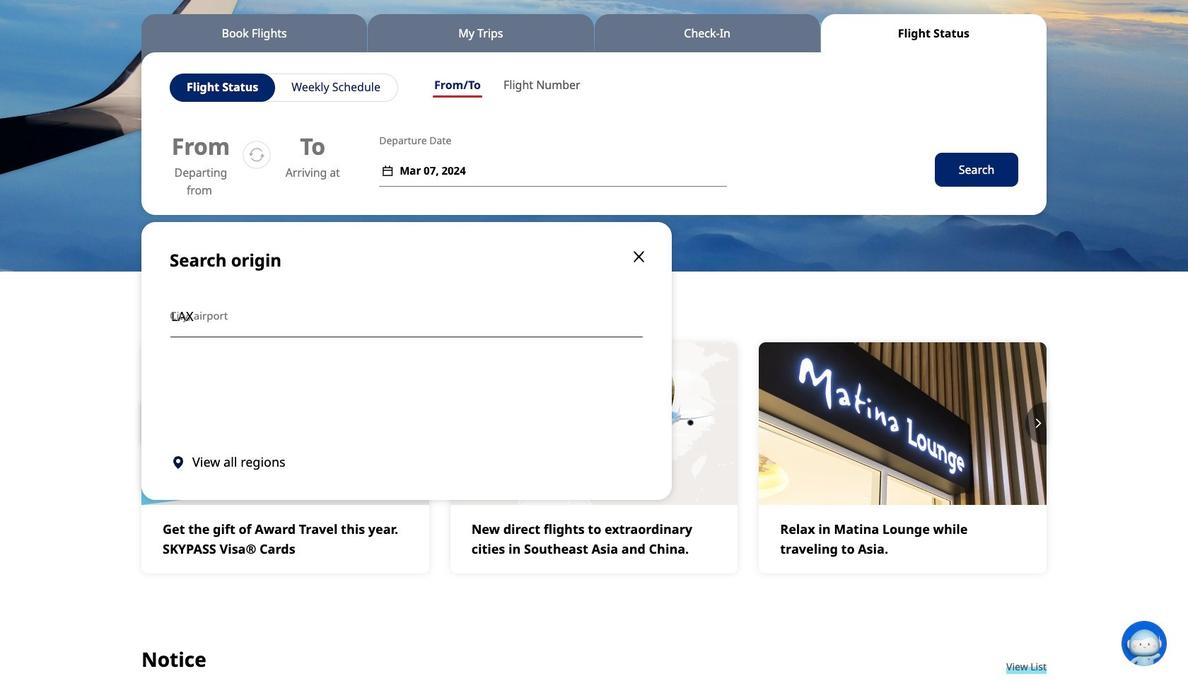 Task type: vqa. For each thing, say whether or not it's contained in the screenshot.
topmost Entering
no



Task type: locate. For each thing, give the bounding box(es) containing it.
dialog
[[141, 215, 1047, 500]]

search type for departure and arrival group
[[423, 74, 592, 100]]

types of flight status group
[[170, 74, 398, 102]]

tab list
[[141, 14, 1047, 52]]

document
[[141, 222, 672, 500]]

None text field
[[170, 294, 644, 337]]



